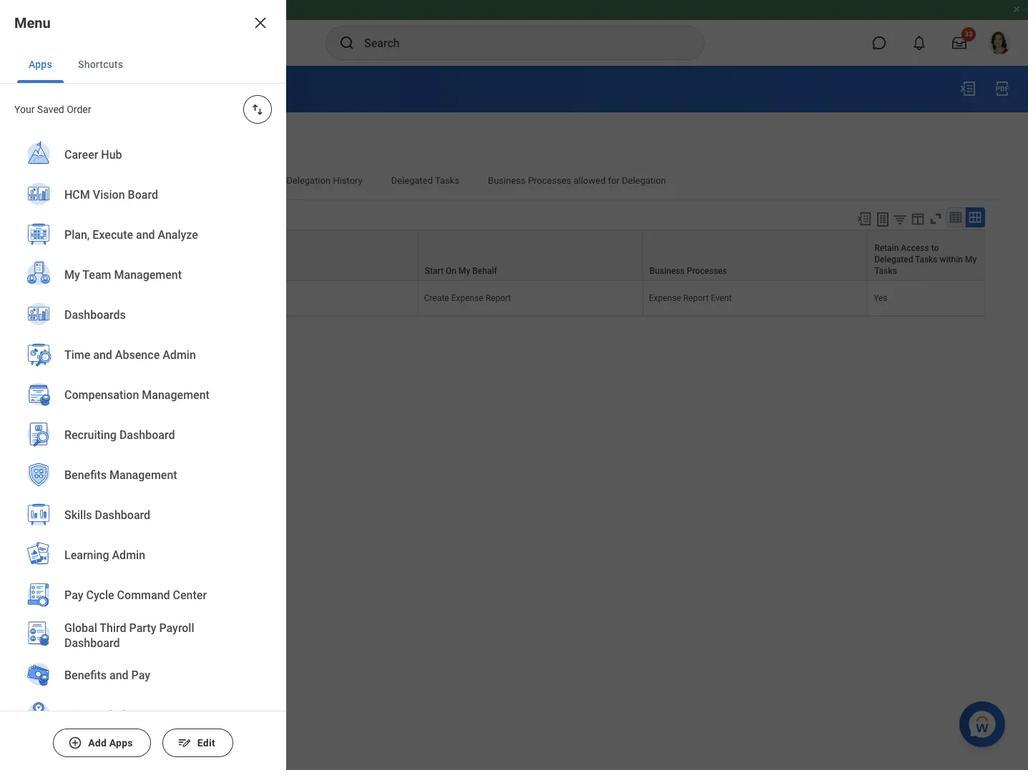 Task type: locate. For each thing, give the bounding box(es) containing it.
0 vertical spatial management
[[114, 269, 182, 282]]

and up compensation
[[93, 349, 112, 362]]

management inside compensation management link
[[142, 389, 210, 402]]

1 expense from the left
[[451, 293, 484, 303]]

pay up time and absence link
[[131, 669, 150, 683]]

1 horizontal spatial business
[[650, 266, 685, 276]]

0 horizontal spatial apps
[[29, 59, 52, 70]]

1 vertical spatial business
[[650, 266, 685, 276]]

export to excel image left export to worksheets icon
[[857, 211, 872, 227]]

learning admin link
[[17, 536, 269, 578]]

1 cell from the left
[[43, 281, 160, 316]]

row containing retain access to delegated tasks within my tasks
[[43, 230, 985, 281]]

retain access to delegated tasks within my tasks
[[875, 243, 977, 276]]

career hub
[[64, 148, 122, 162]]

2 row from the top
[[43, 281, 985, 316]]

compensation management
[[64, 389, 210, 402]]

date right begin
[[74, 266, 92, 276]]

1 horizontal spatial date
[[183, 266, 201, 276]]

add
[[88, 738, 107, 749]]

my left team
[[64, 269, 80, 282]]

1 vertical spatial time
[[64, 709, 90, 723]]

pay
[[64, 589, 83, 603], [131, 669, 150, 683]]

dashboard
[[119, 429, 175, 442], [95, 509, 150, 523], [64, 637, 120, 651]]

expense down start on my behalf
[[451, 293, 484, 303]]

toolbar
[[850, 207, 985, 230]]

delegations for manage delegations
[[105, 342, 158, 353]]

processes inside tab list
[[528, 175, 571, 186]]

and up add apps 'button'
[[93, 709, 112, 723]]

management down recruiting dashboard link
[[110, 469, 177, 483]]

2 vertical spatial delegations
[[105, 342, 158, 353]]

0 horizontal spatial report
[[486, 293, 511, 303]]

0 horizontal spatial export to excel image
[[857, 211, 872, 227]]

2 date from the left
[[183, 266, 201, 276]]

delegations inside tab list
[[76, 175, 126, 186]]

date for begin date
[[74, 266, 92, 276]]

row up create expense report element
[[43, 230, 985, 281]]

1 vertical spatial delegations
[[76, 175, 126, 186]]

report
[[486, 293, 511, 303], [683, 293, 709, 303]]

absence for time and absence admin
[[115, 349, 160, 362]]

1 horizontal spatial delegated
[[875, 255, 914, 265]]

skills
[[64, 509, 92, 523]]

admin up pay cycle command center
[[112, 549, 145, 563]]

my inside list
[[64, 269, 80, 282]]

1 horizontal spatial admin
[[163, 349, 196, 362]]

1 vertical spatial management
[[142, 389, 210, 402]]

delegations
[[57, 79, 148, 99], [76, 175, 126, 186], [105, 342, 158, 353]]

1 row from the top
[[43, 230, 985, 281]]

1 horizontal spatial tasks
[[875, 266, 897, 276]]

party
[[129, 622, 156, 635]]

0 horizontal spatial delegated
[[391, 175, 433, 186]]

yes
[[874, 293, 888, 303]]

payroll
[[159, 622, 194, 635]]

apps inside button
[[29, 59, 52, 70]]

compensation
[[64, 389, 139, 402]]

1 vertical spatial pay
[[131, 669, 150, 683]]

tab list inside "my delegations" main content
[[29, 165, 1000, 199]]

time up plus circle image
[[64, 709, 90, 723]]

tab list
[[0, 46, 286, 84], [29, 165, 1000, 199]]

x image
[[252, 14, 269, 31]]

notifications large image
[[912, 36, 927, 50]]

management down time and absence admin link
[[142, 389, 210, 402]]

1 vertical spatial absence
[[115, 709, 160, 723]]

0 vertical spatial business
[[488, 175, 526, 186]]

pay cycle command center link
[[17, 576, 269, 618]]

add apps
[[88, 738, 133, 749]]

inbox large image
[[953, 36, 967, 50]]

analyze
[[158, 228, 198, 242]]

0 vertical spatial delegated
[[391, 175, 433, 186]]

dashboard down compensation management link
[[119, 429, 175, 442]]

vision
[[93, 188, 125, 202]]

learning admin
[[64, 549, 145, 563]]

report left event
[[683, 293, 709, 303]]

time down the dashboards
[[64, 349, 90, 362]]

delegations inside "button"
[[105, 342, 158, 353]]

1 vertical spatial tasks
[[915, 255, 938, 265]]

1 date from the left
[[74, 266, 92, 276]]

delegation left history
[[287, 175, 331, 186]]

1 benefits from the top
[[64, 469, 107, 483]]

toolbar inside "my delegations" main content
[[850, 207, 985, 230]]

dashboard down global
[[64, 637, 120, 651]]

processes left allowed
[[528, 175, 571, 186]]

business processes allowed for delegation
[[488, 175, 666, 186]]

begin date
[[50, 266, 92, 276]]

2 vertical spatial dashboard
[[64, 637, 120, 651]]

delegated tasks
[[391, 175, 460, 186]]

apps down menu
[[29, 59, 52, 70]]

management inside benefits management link
[[110, 469, 177, 483]]

manage delegations
[[66, 342, 158, 353]]

my delegations main content
[[0, 66, 1028, 421]]

2 absence from the top
[[115, 709, 160, 723]]

1 report from the left
[[486, 293, 511, 303]]

row down "behalf"
[[43, 281, 985, 316]]

1 horizontal spatial export to excel image
[[960, 80, 977, 97]]

0 vertical spatial benefits
[[64, 469, 107, 483]]

0 vertical spatial dashboard
[[119, 429, 175, 442]]

0 horizontal spatial pay
[[64, 589, 83, 603]]

2 vertical spatial management
[[110, 469, 177, 483]]

1 time from the top
[[64, 349, 90, 362]]

list containing career hub
[[0, 135, 286, 771]]

1 absence from the top
[[115, 349, 160, 362]]

delegated down retain
[[875, 255, 914, 265]]

0 vertical spatial delegations
[[57, 79, 148, 99]]

1 vertical spatial apps
[[109, 738, 133, 749]]

management for benefits management
[[110, 469, 177, 483]]

time for time and absence
[[64, 709, 90, 723]]

2 benefits from the top
[[64, 669, 107, 683]]

0 vertical spatial absence
[[115, 349, 160, 362]]

delegated inside tab list
[[391, 175, 433, 186]]

1 vertical spatial processes
[[687, 266, 727, 276]]

2 horizontal spatial tasks
[[915, 255, 938, 265]]

my
[[29, 79, 52, 99], [965, 255, 977, 265], [459, 266, 470, 276], [64, 269, 80, 282]]

0 horizontal spatial date
[[74, 266, 92, 276]]

pay left cycle
[[64, 589, 83, 603]]

and up time and absence
[[110, 669, 129, 683]]

delegations down shortcuts
[[57, 79, 148, 99]]

retain
[[875, 243, 899, 253]]

tab list containing current delegations
[[29, 165, 1000, 199]]

row containing create expense report
[[43, 281, 985, 316]]

management down plan, execute and analyze link
[[114, 269, 182, 282]]

delegation right for
[[622, 175, 666, 186]]

1 vertical spatial dashboard
[[95, 509, 150, 523]]

execute
[[93, 228, 133, 242]]

processes up the expense report event element
[[687, 266, 727, 276]]

0 vertical spatial apps
[[29, 59, 52, 70]]

1 vertical spatial export to excel image
[[857, 211, 872, 227]]

cell down begin date
[[43, 281, 160, 316]]

delegation
[[287, 175, 331, 186], [622, 175, 666, 186]]

dashboard for skills dashboard
[[95, 509, 150, 523]]

report down "behalf"
[[486, 293, 511, 303]]

2 vertical spatial tasks
[[875, 266, 897, 276]]

global
[[64, 622, 97, 635]]

create
[[424, 293, 449, 303]]

dashboards
[[64, 309, 126, 322]]

1 horizontal spatial report
[[683, 293, 709, 303]]

0 horizontal spatial processes
[[528, 175, 571, 186]]

row
[[43, 230, 985, 281], [43, 281, 985, 316]]

processes for business processes
[[687, 266, 727, 276]]

on
[[446, 266, 457, 276]]

end
[[167, 266, 181, 276]]

processes inside business processes popup button
[[687, 266, 727, 276]]

0 vertical spatial tasks
[[435, 175, 460, 186]]

event
[[711, 293, 732, 303]]

0 horizontal spatial business
[[488, 175, 526, 186]]

date inside popup button
[[183, 266, 201, 276]]

shortcuts button
[[67, 46, 135, 83]]

business inside popup button
[[650, 266, 685, 276]]

third
[[100, 622, 126, 635]]

list
[[0, 135, 286, 771]]

menu
[[14, 14, 51, 31]]

profile logan mcneil element
[[980, 27, 1020, 59]]

delegations for my delegations
[[57, 79, 148, 99]]

0 vertical spatial tab list
[[0, 46, 286, 84]]

0 vertical spatial export to excel image
[[960, 80, 977, 97]]

my right on
[[459, 266, 470, 276]]

date inside popup button
[[74, 266, 92, 276]]

1 horizontal spatial expense
[[649, 293, 681, 303]]

delegations up vision
[[76, 175, 126, 186]]

date
[[74, 266, 92, 276], [183, 266, 201, 276]]

2 delegation from the left
[[622, 175, 666, 186]]

expense down business processes
[[649, 293, 681, 303]]

1 horizontal spatial apps
[[109, 738, 133, 749]]

0 vertical spatial pay
[[64, 589, 83, 603]]

time and absence admin
[[64, 349, 196, 362]]

start
[[425, 266, 444, 276]]

export to excel image for delegations
[[960, 80, 977, 97]]

absence
[[115, 349, 160, 362], [115, 709, 160, 723]]

0 horizontal spatial tasks
[[435, 175, 460, 186]]

and
[[136, 228, 155, 242], [93, 349, 112, 362], [110, 669, 129, 683], [93, 709, 112, 723]]

0 horizontal spatial expense
[[451, 293, 484, 303]]

business for business processes allowed for delegation
[[488, 175, 526, 186]]

tab list for menu
[[0, 46, 286, 84]]

dashboard down 'benefits management'
[[95, 509, 150, 523]]

tasks
[[435, 175, 460, 186], [915, 255, 938, 265], [875, 266, 897, 276]]

benefits down global
[[64, 669, 107, 683]]

export to excel image left view printable version (pdf) icon
[[960, 80, 977, 97]]

cell
[[43, 281, 160, 316], [160, 281, 218, 316]]

1 horizontal spatial processes
[[687, 266, 727, 276]]

compensation management link
[[17, 376, 269, 417]]

benefits management link
[[17, 456, 269, 497]]

management
[[114, 269, 182, 282], [142, 389, 210, 402], [110, 469, 177, 483]]

tab list containing apps
[[0, 46, 286, 84]]

begin
[[50, 266, 72, 276]]

click to view/edit grid preferences image
[[910, 211, 926, 227]]

benefits down recruiting
[[64, 469, 107, 483]]

tab list for for
[[29, 165, 1000, 199]]

expense
[[451, 293, 484, 303], [649, 293, 681, 303]]

0 horizontal spatial delegation
[[287, 175, 331, 186]]

admin
[[163, 349, 196, 362], [112, 549, 145, 563]]

0 horizontal spatial admin
[[112, 549, 145, 563]]

2 expense from the left
[[649, 293, 681, 303]]

2 time from the top
[[64, 709, 90, 723]]

1 vertical spatial tab list
[[29, 165, 1000, 199]]

1 vertical spatial benefits
[[64, 669, 107, 683]]

my team management
[[64, 269, 182, 282]]

my team management link
[[17, 255, 269, 297]]

delegations down dashboards "link"
[[105, 342, 158, 353]]

business inside tab list
[[488, 175, 526, 186]]

apps right add
[[109, 738, 133, 749]]

command
[[117, 589, 170, 603]]

date right end
[[183, 266, 201, 276]]

retain access to delegated tasks within my tasks button
[[868, 230, 985, 280]]

time
[[64, 349, 90, 362], [64, 709, 90, 723]]

delegated right history
[[391, 175, 433, 186]]

for
[[608, 175, 620, 186]]

create expense report element
[[424, 290, 511, 303]]

export to excel image
[[960, 80, 977, 97], [857, 211, 872, 227]]

delegation history
[[287, 175, 363, 186]]

recruiting dashboard
[[64, 429, 175, 442]]

apps
[[29, 59, 52, 70], [109, 738, 133, 749]]

cell down end date
[[160, 281, 218, 316]]

benefits for benefits and pay
[[64, 669, 107, 683]]

0 vertical spatial time
[[64, 349, 90, 362]]

0 vertical spatial processes
[[528, 175, 571, 186]]

1 vertical spatial delegated
[[875, 255, 914, 265]]

time and absence
[[64, 709, 160, 723]]

my right within
[[965, 255, 977, 265]]

1 horizontal spatial delegation
[[622, 175, 666, 186]]

behalf
[[473, 266, 497, 276]]

time and absence link
[[17, 696, 269, 738]]

banner
[[0, 0, 1028, 66]]

admin down dashboards "link"
[[163, 349, 196, 362]]

benefits and pay
[[64, 669, 150, 683]]



Task type: vqa. For each thing, say whether or not it's contained in the screenshot.
status
no



Task type: describe. For each thing, give the bounding box(es) containing it.
expand table image
[[968, 210, 983, 225]]

skills dashboard link
[[17, 496, 269, 537]]

tasks inside tab list
[[435, 175, 460, 186]]

1 item
[[43, 215, 67, 225]]

start on my behalf button
[[419, 230, 643, 280]]

hcm vision board
[[64, 188, 158, 202]]

dashboard inside the global third party payroll dashboard
[[64, 637, 120, 651]]

1 delegation from the left
[[287, 175, 331, 186]]

and for time and absence admin
[[93, 349, 112, 362]]

access
[[901, 243, 929, 253]]

item
[[50, 215, 67, 225]]

global navigation dialog
[[0, 0, 286, 771]]

my inside retain access to delegated tasks within my tasks
[[965, 255, 977, 265]]

for
[[29, 135, 43, 146]]

allowed
[[574, 175, 606, 186]]

edit button
[[162, 729, 233, 758]]

export to worksheets image
[[875, 211, 892, 228]]

global third party payroll dashboard
[[64, 622, 194, 651]]

2 report from the left
[[683, 293, 709, 303]]

sort image
[[250, 102, 265, 117]]

absence for time and absence
[[115, 709, 160, 723]]

center
[[173, 589, 207, 603]]

management inside my team management link
[[114, 269, 182, 282]]

apps button
[[17, 46, 64, 83]]

current
[[43, 175, 74, 186]]

processes for business processes allowed for delegation
[[528, 175, 571, 186]]

edit
[[197, 738, 215, 749]]

dashboard for recruiting dashboard
[[119, 429, 175, 442]]

my up saved at the top of page
[[29, 79, 52, 99]]

business processes button
[[643, 230, 868, 280]]

2 cell from the left
[[160, 281, 218, 316]]

and for benefits and pay
[[110, 669, 129, 683]]

your
[[14, 104, 35, 115]]

table image
[[949, 210, 963, 225]]

apps inside 'button'
[[109, 738, 133, 749]]

history
[[333, 175, 363, 186]]

1
[[43, 215, 48, 225]]

expense report event
[[649, 293, 732, 303]]

plan, execute and analyze link
[[17, 215, 269, 257]]

plan,
[[64, 228, 90, 242]]

recruiting
[[64, 429, 117, 442]]

plan, execute and analyze
[[64, 228, 198, 242]]

text edit image
[[177, 736, 192, 751]]

date for end date
[[183, 266, 201, 276]]

to
[[932, 243, 939, 253]]

search image
[[339, 34, 356, 52]]

shortcuts
[[78, 59, 123, 70]]

benefits for benefits management
[[64, 469, 107, 483]]

within
[[940, 255, 963, 265]]

team
[[83, 269, 111, 282]]

your saved order
[[14, 104, 91, 115]]

benefits and pay link
[[17, 656, 269, 698]]

saved
[[37, 104, 64, 115]]

business processes
[[650, 266, 727, 276]]

hcm
[[64, 188, 90, 202]]

dashboards link
[[17, 296, 269, 337]]

management for compensation management
[[142, 389, 210, 402]]

plus circle image
[[68, 736, 82, 751]]

and for time and absence
[[93, 709, 112, 723]]

my delegations
[[29, 79, 148, 99]]

hub
[[101, 148, 122, 162]]

end date
[[167, 266, 201, 276]]

board
[[128, 188, 158, 202]]

skills dashboard
[[64, 509, 150, 523]]

export to excel image for item
[[857, 211, 872, 227]]

delegated inside retain access to delegated tasks within my tasks
[[875, 255, 914, 265]]

delegations for current delegations
[[76, 175, 126, 186]]

current delegations
[[43, 175, 126, 186]]

close environment banner image
[[1013, 5, 1021, 14]]

1 vertical spatial admin
[[112, 549, 145, 563]]

time and absence admin link
[[17, 336, 269, 377]]

fullscreen image
[[928, 211, 944, 227]]

view printable version (pdf) image
[[994, 80, 1011, 97]]

end date button
[[160, 230, 217, 280]]

1 horizontal spatial pay
[[131, 669, 150, 683]]

manage
[[66, 342, 102, 353]]

career
[[64, 148, 98, 162]]

career hub link
[[17, 135, 269, 177]]

and left "analyze"
[[136, 228, 155, 242]]

pay cycle command center
[[64, 589, 207, 603]]

order
[[67, 104, 91, 115]]

add apps button
[[53, 729, 151, 758]]

start on my behalf
[[425, 266, 497, 276]]

business for business processes
[[650, 266, 685, 276]]

create expense report
[[424, 293, 511, 303]]

cycle
[[86, 589, 114, 603]]

recruiting dashboard link
[[17, 416, 269, 457]]

my inside popup button
[[459, 266, 470, 276]]

hcm vision board link
[[17, 175, 269, 217]]

expense report event element
[[649, 290, 732, 303]]

select to filter grid data image
[[892, 212, 908, 227]]

learning
[[64, 549, 109, 563]]

0 vertical spatial admin
[[163, 349, 196, 362]]

benefits management
[[64, 469, 177, 483]]

begin date button
[[44, 230, 159, 280]]

time for time and absence admin
[[64, 349, 90, 362]]

manage delegations button
[[43, 334, 181, 363]]



